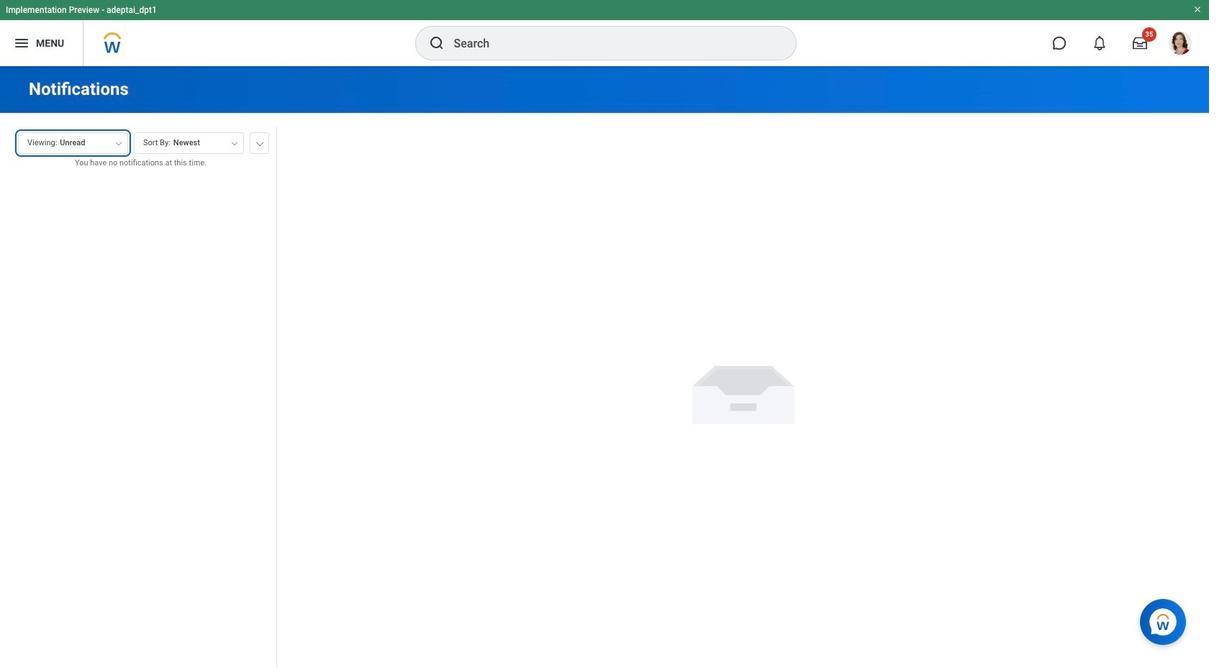 Task type: vqa. For each thing, say whether or not it's contained in the screenshot.
inbox icon
no



Task type: describe. For each thing, give the bounding box(es) containing it.
search image
[[428, 35, 445, 52]]

close environment banner image
[[1193, 5, 1202, 14]]

Search Workday  search field
[[454, 27, 766, 59]]



Task type: locate. For each thing, give the bounding box(es) containing it.
main content
[[0, 66, 1209, 669]]

reading pane region
[[277, 114, 1209, 669]]

banner
[[0, 0, 1209, 66]]

justify image
[[13, 35, 30, 52]]

inbox items list box
[[0, 180, 276, 669]]

notifications large image
[[1092, 36, 1107, 50]]

tab panel
[[0, 126, 276, 669]]

more image
[[255, 139, 264, 146]]

profile logan mcneil image
[[1169, 32, 1192, 58]]

inbox large image
[[1133, 36, 1147, 50]]



